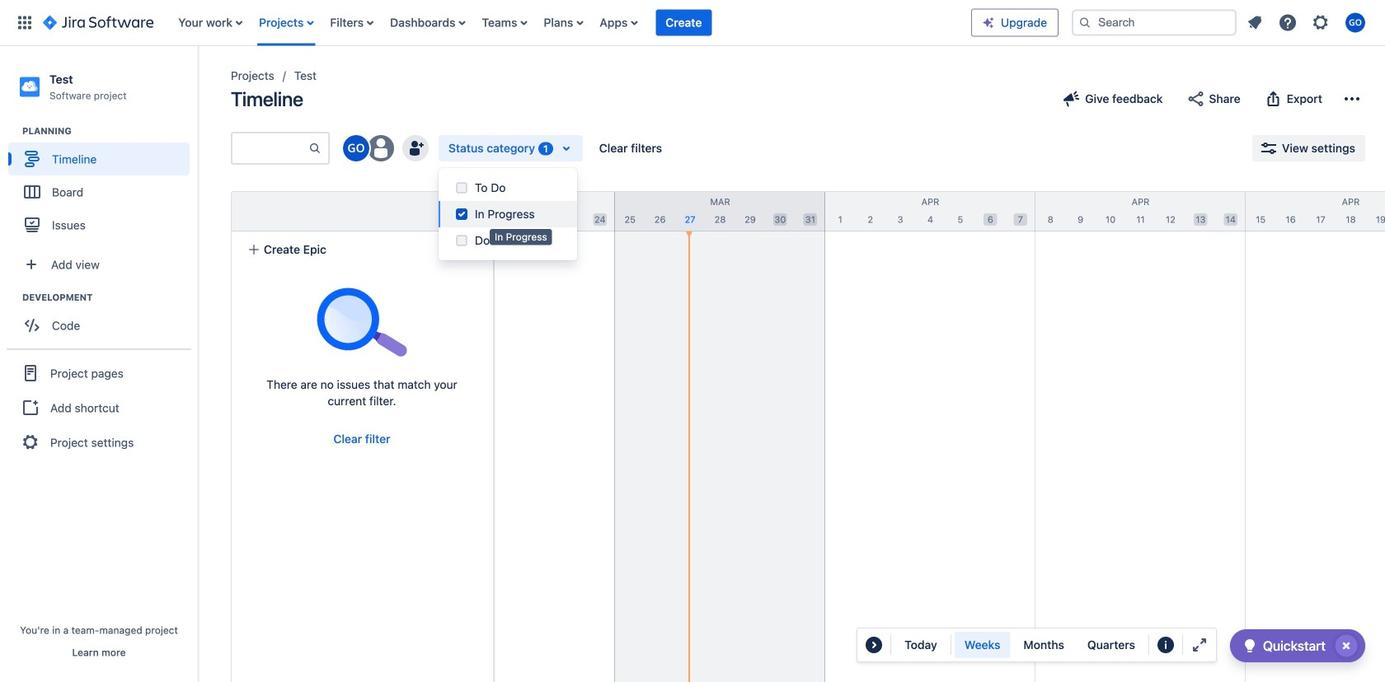 Task type: vqa. For each thing, say whether or not it's contained in the screenshot.
More image
no



Task type: locate. For each thing, give the bounding box(es) containing it.
timeline grid
[[195, 191, 1385, 683]]

row group
[[231, 191, 493, 232]]

heading for development 'icon'
[[22, 291, 197, 304]]

Search field
[[1072, 9, 1237, 36]]

0 vertical spatial heading
[[22, 125, 197, 138]]

banner
[[0, 0, 1385, 46]]

2 column header from the left
[[405, 192, 615, 231]]

enter full screen image
[[1190, 636, 1209, 655]]

heading
[[22, 125, 197, 138], [22, 291, 197, 304]]

2 heading from the top
[[22, 291, 197, 304]]

sidebar navigation image
[[180, 66, 216, 99]]

0 horizontal spatial list
[[170, 0, 971, 46]]

None search field
[[1072, 9, 1237, 36]]

jira software image
[[43, 13, 154, 33], [43, 13, 154, 33]]

legend image
[[1156, 636, 1176, 655]]

tooltip
[[490, 229, 552, 245]]

add people image
[[406, 139, 425, 158]]

row group inside timeline grid
[[231, 191, 493, 232]]

development image
[[2, 288, 22, 308]]

list
[[170, 0, 971, 46], [1240, 8, 1375, 38]]

1 heading from the top
[[22, 125, 197, 138]]

column header
[[195, 192, 405, 231], [405, 192, 615, 231], [615, 192, 825, 231], [825, 192, 1035, 231], [1035, 192, 1246, 231], [1246, 192, 1385, 231]]

1 column header from the left
[[195, 192, 405, 231]]

1 vertical spatial heading
[[22, 291, 197, 304]]

planning image
[[2, 121, 22, 141]]

help image
[[1278, 13, 1298, 33]]

settings image
[[1311, 13, 1331, 33]]

row
[[232, 192, 493, 232]]

group
[[8, 125, 197, 247], [8, 291, 197, 347], [7, 349, 191, 466], [954, 632, 1145, 659]]

Search timeline text field
[[232, 134, 308, 163]]

list item
[[656, 0, 712, 46]]



Task type: describe. For each thing, give the bounding box(es) containing it.
5 column header from the left
[[1035, 192, 1246, 231]]

3 column header from the left
[[615, 192, 825, 231]]

6 column header from the left
[[1246, 192, 1385, 231]]

heading for planning image
[[22, 125, 197, 138]]

4 column header from the left
[[825, 192, 1035, 231]]

sidebar element
[[0, 46, 198, 683]]

primary element
[[10, 0, 971, 46]]

appswitcher icon image
[[15, 13, 35, 33]]

check image
[[1240, 636, 1260, 656]]

dismiss quickstart image
[[1333, 633, 1359, 660]]

notifications image
[[1245, 13, 1265, 33]]

your profile and settings image
[[1345, 13, 1365, 33]]

1 horizontal spatial list
[[1240, 8, 1375, 38]]

search image
[[1078, 16, 1092, 29]]

export icon image
[[1264, 89, 1283, 109]]

row inside timeline grid
[[232, 192, 493, 232]]



